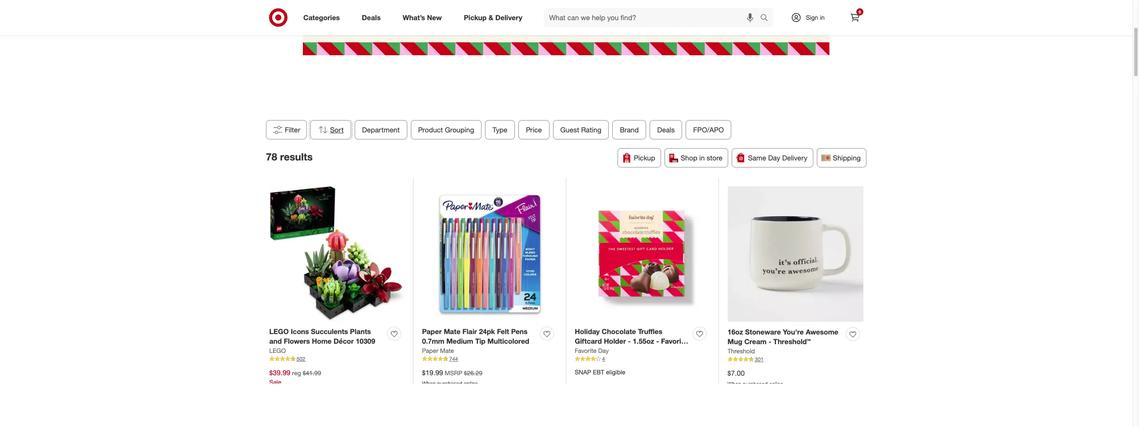 Task type: describe. For each thing, give the bounding box(es) containing it.
when inside $7.00 when purchased online
[[728, 381, 741, 388]]

1 horizontal spatial -
[[656, 337, 659, 346]]

cream
[[745, 338, 767, 347]]

new
[[427, 13, 442, 22]]

décor
[[334, 337, 354, 346]]

guest rating
[[561, 125, 602, 134]]

chocolate
[[602, 327, 636, 336]]

favorite day link
[[575, 347, 609, 356]]

flair
[[463, 327, 477, 336]]

pickup for pickup
[[634, 153, 655, 162]]

16oz stoneware you're awesome mug cream - threshold™
[[728, 328, 839, 347]]

snap
[[575, 369, 591, 376]]

giftcard
[[575, 337, 602, 346]]

sign
[[806, 14, 819, 21]]

medium
[[447, 337, 473, 346]]

sign in link
[[784, 8, 839, 27]]

mug
[[728, 338, 743, 347]]

felt
[[497, 327, 509, 336]]

pickup & delivery
[[464, 13, 523, 22]]

search button
[[757, 8, 778, 29]]

mate for paper mate
[[440, 347, 454, 355]]

awesome
[[806, 328, 839, 337]]

filter button
[[266, 120, 307, 139]]

paper for paper mate
[[422, 347, 439, 355]]

$7.00 when purchased online
[[728, 369, 784, 388]]

product
[[418, 125, 443, 134]]

same
[[748, 153, 766, 162]]

4
[[602, 356, 605, 363]]

fpo/apo button
[[686, 120, 732, 139]]

favorite inside holiday chocolate truffles giftcard holder - 1.55oz - favorite day™
[[661, 337, 688, 346]]

in for shop
[[700, 153, 705, 162]]

brand
[[620, 125, 639, 134]]

sale
[[269, 379, 281, 386]]

online inside $7.00 when purchased online
[[769, 381, 784, 388]]

$39.99
[[269, 369, 290, 378]]

price button
[[519, 120, 550, 139]]

6
[[859, 9, 861, 14]]

pickup for pickup & delivery
[[464, 13, 487, 22]]

day™
[[575, 347, 592, 356]]

holder
[[604, 337, 626, 346]]

type button
[[485, 120, 515, 139]]

deals link
[[354, 8, 392, 27]]

multicolored
[[488, 337, 530, 346]]

$39.99 reg $41.99 sale
[[269, 369, 321, 386]]

and
[[269, 337, 282, 346]]

you're
[[783, 328, 804, 337]]

in for sign
[[820, 14, 825, 21]]

categories link
[[296, 8, 351, 27]]

delivery for same day delivery
[[782, 153, 808, 162]]

- inside 16oz stoneware you're awesome mug cream - threshold™
[[769, 338, 772, 347]]

tip
[[475, 337, 486, 346]]

lego for lego icons succulents plants and flowers home décor 10309
[[269, 327, 289, 336]]

shop
[[681, 153, 698, 162]]

pens
[[511, 327, 528, 336]]

favorite day
[[575, 347, 609, 355]]

search
[[757, 14, 778, 23]]

pickup button
[[618, 148, 661, 168]]

$7.00
[[728, 369, 745, 378]]

holiday chocolate truffles giftcard holder - 1.55oz - favorite day™ link
[[575, 327, 690, 356]]

brand button
[[613, 120, 646, 139]]

lego icons succulents plants and flowers home décor 10309 link
[[269, 327, 384, 347]]

categories
[[303, 13, 340, 22]]

succulents
[[311, 327, 348, 336]]

shipping
[[833, 153, 861, 162]]

paper mate flair 24pk felt pens 0.7mm medium tip multicolored link
[[422, 327, 537, 347]]

department button
[[355, 120, 407, 139]]

78
[[266, 151, 277, 163]]

stoneware
[[745, 328, 781, 337]]

744
[[449, 356, 458, 363]]

paper mate link
[[422, 347, 454, 356]]

holiday chocolate truffles giftcard holder - 1.55oz - favorite day™
[[575, 327, 688, 356]]

1 vertical spatial favorite
[[575, 347, 597, 355]]

502
[[297, 356, 305, 363]]

10309
[[356, 337, 375, 346]]

online inside $19.99 msrp $26.29 when purchased online
[[464, 381, 478, 387]]

lego for lego
[[269, 347, 286, 355]]

shipping button
[[817, 148, 867, 168]]

mate for paper mate flair 24pk felt pens 0.7mm medium tip multicolored
[[444, 327, 461, 336]]

grouping
[[445, 125, 474, 134]]

sort
[[330, 125, 344, 134]]

sort button
[[310, 120, 351, 139]]



Task type: locate. For each thing, give the bounding box(es) containing it.
same day delivery button
[[732, 148, 813, 168]]

deals for deals button
[[657, 125, 675, 134]]

deals inside button
[[657, 125, 675, 134]]

delivery right &
[[495, 13, 523, 22]]

deals right brand
[[657, 125, 675, 134]]

fpo/apo
[[694, 125, 724, 134]]

1 paper from the top
[[422, 327, 442, 336]]

guest rating button
[[553, 120, 609, 139]]

0 horizontal spatial delivery
[[495, 13, 523, 22]]

ebt
[[593, 369, 605, 376]]

6 link
[[846, 8, 865, 27]]

deals for deals link
[[362, 13, 381, 22]]

day inside favorite day link
[[598, 347, 609, 355]]

pickup inside pickup & delivery link
[[464, 13, 487, 22]]

0 horizontal spatial favorite
[[575, 347, 597, 355]]

744 link
[[422, 356, 557, 363]]

in inside sign in "link"
[[820, 14, 825, 21]]

paper
[[422, 327, 442, 336], [422, 347, 439, 355]]

plants
[[350, 327, 371, 336]]

paper inside paper mate link
[[422, 347, 439, 355]]

78 results
[[266, 151, 313, 163]]

shop in store button
[[665, 148, 729, 168]]

1 horizontal spatial when
[[728, 381, 741, 388]]

0 horizontal spatial pickup
[[464, 13, 487, 22]]

1 horizontal spatial online
[[769, 381, 784, 388]]

1.55oz
[[633, 337, 654, 346]]

1 horizontal spatial deals
[[657, 125, 675, 134]]

pickup & delivery link
[[457, 8, 534, 27]]

301
[[755, 357, 764, 363]]

2 horizontal spatial -
[[769, 338, 772, 347]]

icons
[[291, 327, 309, 336]]

0 vertical spatial lego
[[269, 327, 289, 336]]

filter
[[285, 125, 300, 134]]

paper mate flair 24pk felt pens 0.7mm medium tip multicolored
[[422, 327, 530, 346]]

lego link
[[269, 347, 286, 356]]

pickup down brand
[[634, 153, 655, 162]]

pickup left &
[[464, 13, 487, 22]]

product grouping button
[[411, 120, 482, 139]]

lego icons succulents plants and flowers home décor 10309 image
[[269, 187, 405, 322], [269, 187, 405, 322]]

day for favorite
[[598, 347, 609, 355]]

0 vertical spatial delivery
[[495, 13, 523, 22]]

purchased inside $19.99 msrp $26.29 when purchased online
[[437, 381, 462, 387]]

- down stoneware
[[769, 338, 772, 347]]

flowers
[[284, 337, 310, 346]]

when down $7.00
[[728, 381, 741, 388]]

msrp
[[445, 370, 462, 377]]

4 link
[[575, 356, 710, 363]]

pickup
[[464, 13, 487, 22], [634, 153, 655, 162]]

0 horizontal spatial purchased
[[437, 381, 462, 387]]

price
[[526, 125, 542, 134]]

deals
[[362, 13, 381, 22], [657, 125, 675, 134]]

502 link
[[269, 356, 405, 363]]

0 vertical spatial deals
[[362, 13, 381, 22]]

1 vertical spatial paper
[[422, 347, 439, 355]]

$19.99 msrp $26.29 when purchased online
[[422, 369, 483, 387]]

type
[[493, 125, 508, 134]]

0 vertical spatial day
[[768, 153, 781, 162]]

purchased down $7.00
[[743, 381, 768, 388]]

pickup inside pickup button
[[634, 153, 655, 162]]

$19.99
[[422, 369, 443, 378]]

1 vertical spatial delivery
[[782, 153, 808, 162]]

day up 4 at the bottom of the page
[[598, 347, 609, 355]]

what's new
[[403, 13, 442, 22]]

threshold link
[[728, 347, 755, 356]]

1 horizontal spatial favorite
[[661, 337, 688, 346]]

1 vertical spatial deals
[[657, 125, 675, 134]]

favorite
[[661, 337, 688, 346], [575, 347, 597, 355]]

when down $19.99
[[422, 381, 436, 387]]

deals left "what's"
[[362, 13, 381, 22]]

- left 1.55oz
[[628, 337, 631, 346]]

mate up the 744
[[440, 347, 454, 355]]

deals button
[[650, 120, 683, 139]]

1 horizontal spatial in
[[820, 14, 825, 21]]

2 lego from the top
[[269, 347, 286, 355]]

delivery inside 'button'
[[782, 153, 808, 162]]

when inside $19.99 msrp $26.29 when purchased online
[[422, 381, 436, 387]]

paper inside paper mate flair 24pk felt pens 0.7mm medium tip multicolored
[[422, 327, 442, 336]]

0 vertical spatial favorite
[[661, 337, 688, 346]]

in right sign
[[820, 14, 825, 21]]

2 paper from the top
[[422, 347, 439, 355]]

favorite down giftcard
[[575, 347, 597, 355]]

&
[[489, 13, 494, 22]]

24pk
[[479, 327, 495, 336]]

favorite down truffles
[[661, 337, 688, 346]]

0 horizontal spatial deals
[[362, 13, 381, 22]]

0 horizontal spatial online
[[464, 381, 478, 387]]

1 horizontal spatial purchased
[[743, 381, 768, 388]]

1 lego from the top
[[269, 327, 289, 336]]

in left store
[[700, 153, 705, 162]]

results
[[280, 151, 313, 163]]

day
[[768, 153, 781, 162], [598, 347, 609, 355]]

holiday chocolate truffles giftcard holder - 1.55oz - favorite day™ image
[[575, 187, 710, 322], [575, 187, 710, 322]]

0.7mm
[[422, 337, 445, 346]]

1 horizontal spatial pickup
[[634, 153, 655, 162]]

eligible
[[606, 369, 626, 376]]

day right same
[[768, 153, 781, 162]]

sign in
[[806, 14, 825, 21]]

online down $26.29
[[464, 381, 478, 387]]

snap ebt eligible
[[575, 369, 626, 376]]

1 vertical spatial pickup
[[634, 153, 655, 162]]

online down 301 link
[[769, 381, 784, 388]]

$26.29
[[464, 370, 483, 377]]

home
[[312, 337, 332, 346]]

threshold™
[[774, 338, 811, 347]]

0 horizontal spatial when
[[422, 381, 436, 387]]

16oz
[[728, 328, 743, 337]]

purchased down "msrp"
[[437, 381, 462, 387]]

delivery for pickup & delivery
[[495, 13, 523, 22]]

1 vertical spatial in
[[700, 153, 705, 162]]

0 vertical spatial paper
[[422, 327, 442, 336]]

day for same
[[768, 153, 781, 162]]

1 horizontal spatial delivery
[[782, 153, 808, 162]]

lego icons succulents plants and flowers home décor 10309
[[269, 327, 375, 346]]

paper for paper mate flair 24pk felt pens 0.7mm medium tip multicolored
[[422, 327, 442, 336]]

delivery right same
[[782, 153, 808, 162]]

0 vertical spatial pickup
[[464, 13, 487, 22]]

holiday
[[575, 327, 600, 336]]

What can we help you find? suggestions appear below search field
[[544, 8, 763, 27]]

threshold
[[728, 348, 755, 355]]

store
[[707, 153, 723, 162]]

truffles
[[638, 327, 663, 336]]

paper mate flair 24pk felt pens 0.7mm medium tip multicolored image
[[422, 187, 557, 322], [422, 187, 557, 322]]

rating
[[581, 125, 602, 134]]

1 horizontal spatial day
[[768, 153, 781, 162]]

department
[[362, 125, 400, 134]]

- down truffles
[[656, 337, 659, 346]]

0 vertical spatial in
[[820, 14, 825, 21]]

0 horizontal spatial -
[[628, 337, 631, 346]]

lego down and
[[269, 347, 286, 355]]

delivery
[[495, 13, 523, 22], [782, 153, 808, 162]]

paper mate
[[422, 347, 454, 355]]

shop in store
[[681, 153, 723, 162]]

16oz stoneware you're awesome mug cream - threshold™ image
[[728, 187, 863, 322], [728, 187, 863, 322]]

purchased inside $7.00 when purchased online
[[743, 381, 768, 388]]

lego inside lego icons succulents plants and flowers home décor 10309
[[269, 327, 289, 336]]

online
[[464, 381, 478, 387], [769, 381, 784, 388]]

0 horizontal spatial day
[[598, 347, 609, 355]]

in inside "shop in store" button
[[700, 153, 705, 162]]

mate up medium
[[444, 327, 461, 336]]

0 vertical spatial mate
[[444, 327, 461, 336]]

in
[[820, 14, 825, 21], [700, 153, 705, 162]]

purchased
[[437, 381, 462, 387], [743, 381, 768, 388]]

1 vertical spatial lego
[[269, 347, 286, 355]]

1 vertical spatial day
[[598, 347, 609, 355]]

0 horizontal spatial in
[[700, 153, 705, 162]]

guest
[[561, 125, 579, 134]]

paper down 0.7mm
[[422, 347, 439, 355]]

301 link
[[728, 356, 863, 364]]

mate inside paper mate flair 24pk felt pens 0.7mm medium tip multicolored
[[444, 327, 461, 336]]

paper up 0.7mm
[[422, 327, 442, 336]]

-
[[628, 337, 631, 346], [656, 337, 659, 346], [769, 338, 772, 347]]

when
[[422, 381, 436, 387], [728, 381, 741, 388]]

day inside same day delivery 'button'
[[768, 153, 781, 162]]

what's new link
[[395, 8, 453, 27]]

1 vertical spatial mate
[[440, 347, 454, 355]]

lego up and
[[269, 327, 289, 336]]

same day delivery
[[748, 153, 808, 162]]



Task type: vqa. For each thing, say whether or not it's contained in the screenshot.
our
no



